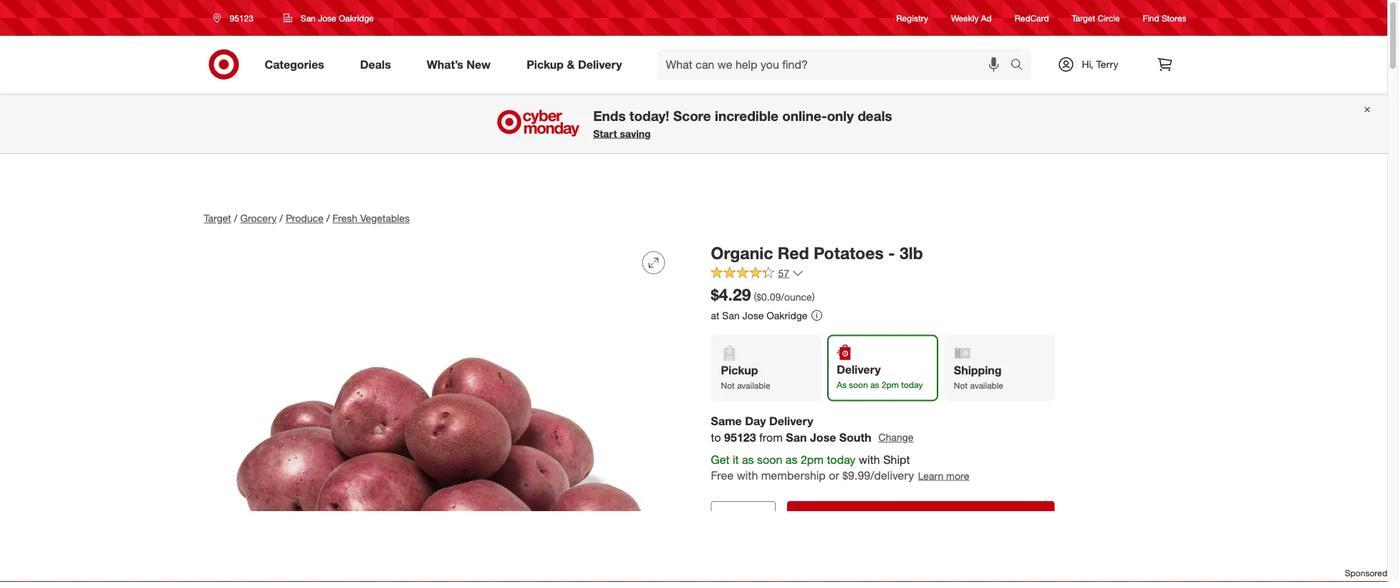 Task type: vqa. For each thing, say whether or not it's contained in the screenshot.
Gender
no



Task type: locate. For each thing, give the bounding box(es) containing it.
1 horizontal spatial to
[[915, 510, 926, 524]]

start
[[593, 127, 617, 140]]

from
[[759, 431, 783, 444]]

pickup for not
[[721, 364, 758, 378]]

registry link
[[897, 12, 928, 24]]

2 horizontal spatial as
[[871, 379, 879, 390]]

1 vertical spatial pickup
[[721, 364, 758, 378]]

san right at
[[722, 309, 740, 322]]

0 vertical spatial oakridge
[[339, 13, 374, 23]]

1 horizontal spatial available
[[970, 380, 1004, 391]]

to right add
[[915, 510, 926, 524]]

add to cart button
[[787, 501, 1055, 533]]

target / grocery / produce / fresh vegetables
[[204, 212, 410, 225]]

1 horizontal spatial jose
[[743, 309, 764, 322]]

0 vertical spatial san
[[301, 13, 316, 23]]

add
[[890, 510, 912, 524]]

0 vertical spatial 2pm
[[882, 379, 899, 390]]

not up same
[[721, 380, 735, 391]]

what's
[[427, 57, 463, 71]]

or
[[829, 469, 839, 483]]

0 horizontal spatial soon
[[757, 453, 783, 467]]

1 horizontal spatial pickup
[[721, 364, 758, 378]]

jose up categories link
[[318, 13, 336, 23]]

$0.09
[[757, 291, 781, 304]]

target link
[[204, 212, 231, 225]]

as inside delivery as soon as 2pm today
[[871, 379, 879, 390]]

day
[[745, 414, 766, 428]]

1 horizontal spatial oakridge
[[767, 309, 808, 322]]

1 horizontal spatial today
[[901, 379, 923, 390]]

stores
[[1162, 12, 1187, 23]]

0 horizontal spatial oakridge
[[339, 13, 374, 23]]

1 vertical spatial today
[[827, 453, 856, 467]]

1 vertical spatial 95123
[[724, 431, 756, 444]]

grocery
[[240, 212, 277, 225]]

jose for at san jose oakridge
[[743, 309, 764, 322]]

deals
[[360, 57, 391, 71]]

2pm down 'from san jose south'
[[801, 453, 824, 467]]

1 vertical spatial soon
[[757, 453, 783, 467]]

target
[[1072, 12, 1096, 23], [204, 212, 231, 225]]

vegetables
[[360, 212, 410, 225]]

1 horizontal spatial not
[[954, 380, 968, 391]]

san right from at the right of the page
[[786, 431, 807, 444]]

target left grocery on the left top
[[204, 212, 231, 225]]

1 vertical spatial to
[[915, 510, 926, 524]]

1 vertical spatial delivery
[[837, 363, 881, 377]]

membership
[[761, 469, 826, 483]]

/ right target link
[[234, 212, 237, 225]]

jose down (
[[743, 309, 764, 322]]

1 horizontal spatial 95123
[[724, 431, 756, 444]]

from san jose south
[[759, 431, 872, 444]]

find stores
[[1143, 12, 1187, 23]]

oakridge down /ounce
[[767, 309, 808, 322]]

san for at san jose oakridge
[[722, 309, 740, 322]]

with up the $9.99/delivery
[[859, 453, 880, 467]]

/
[[234, 212, 237, 225], [280, 212, 283, 225], [326, 212, 330, 225]]

san
[[301, 13, 316, 23], [722, 309, 740, 322], [786, 431, 807, 444]]

get
[[711, 453, 730, 467]]

2pm right as
[[882, 379, 899, 390]]

0 vertical spatial today
[[901, 379, 923, 390]]

1 vertical spatial jose
[[743, 309, 764, 322]]

&
[[567, 57, 575, 71]]

1 vertical spatial 2pm
[[801, 453, 824, 467]]

1 horizontal spatial delivery
[[769, 414, 814, 428]]

1 not from the left
[[721, 380, 735, 391]]

jose left south
[[810, 431, 836, 444]]

available inside pickup not available
[[737, 380, 771, 391]]

0 vertical spatial pickup
[[527, 57, 564, 71]]

san up categories link
[[301, 13, 316, 23]]

0 vertical spatial target
[[1072, 12, 1096, 23]]

1 horizontal spatial target
[[1072, 12, 1096, 23]]

0 horizontal spatial today
[[827, 453, 856, 467]]

change button
[[878, 429, 914, 446]]

0 horizontal spatial delivery
[[578, 57, 622, 71]]

oakridge inside dropdown button
[[339, 13, 374, 23]]

as up membership
[[786, 453, 798, 467]]

delivery up as
[[837, 363, 881, 377]]

oakridge
[[339, 13, 374, 23], [767, 309, 808, 322]]

cart
[[929, 510, 952, 524]]

available
[[737, 380, 771, 391], [970, 380, 1004, 391]]

0 horizontal spatial /
[[234, 212, 237, 225]]

at
[[711, 309, 720, 322]]

pickup
[[527, 57, 564, 71], [721, 364, 758, 378]]

as right as
[[871, 379, 879, 390]]

today inside delivery as soon as 2pm today
[[901, 379, 923, 390]]

2 horizontal spatial jose
[[810, 431, 836, 444]]

as right 'it'
[[742, 453, 754, 467]]

0 horizontal spatial pickup
[[527, 57, 564, 71]]

at san jose oakridge
[[711, 309, 808, 322]]

0 horizontal spatial available
[[737, 380, 771, 391]]

0 horizontal spatial 95123
[[230, 13, 254, 23]]

ends
[[593, 107, 626, 124]]

soon inside get it as soon as 2pm today with shipt free with membership or $9.99/delivery learn more
[[757, 453, 783, 467]]

learn more button
[[918, 468, 970, 484]]

available inside shipping not available
[[970, 380, 1004, 391]]

online-
[[782, 107, 827, 124]]

not down shipping
[[954, 380, 968, 391]]

pickup up same
[[721, 364, 758, 378]]

)
[[812, 291, 815, 304]]

soon
[[849, 379, 868, 390], [757, 453, 783, 467]]

to down same
[[711, 431, 721, 444]]

hi,
[[1082, 58, 1094, 71]]

target for target circle
[[1072, 12, 1096, 23]]

san jose oakridge
[[301, 13, 374, 23]]

2 horizontal spatial delivery
[[837, 363, 881, 377]]

weekly
[[951, 12, 979, 23]]

south
[[840, 431, 872, 444]]

(
[[754, 291, 757, 304]]

shipping
[[954, 364, 1002, 378]]

0 vertical spatial with
[[859, 453, 880, 467]]

soon down from at the right of the page
[[757, 453, 783, 467]]

2 not from the left
[[954, 380, 968, 391]]

2 horizontal spatial /
[[326, 212, 330, 225]]

with down 'it'
[[737, 469, 758, 483]]

0 vertical spatial to
[[711, 431, 721, 444]]

oakridge up deals
[[339, 13, 374, 23]]

2 available from the left
[[970, 380, 1004, 391]]

pickup for &
[[527, 57, 564, 71]]

delivery as soon as 2pm today
[[837, 363, 923, 390]]

2 vertical spatial san
[[786, 431, 807, 444]]

fresh
[[333, 212, 357, 225]]

available up day
[[737, 380, 771, 391]]

1 horizontal spatial 2pm
[[882, 379, 899, 390]]

0 horizontal spatial target
[[204, 212, 231, 225]]

/ left "fresh" at left top
[[326, 212, 330, 225]]

as
[[837, 379, 847, 390]]

1 horizontal spatial as
[[786, 453, 798, 467]]

0 horizontal spatial to
[[711, 431, 721, 444]]

not for pickup
[[721, 380, 735, 391]]

1 vertical spatial target
[[204, 212, 231, 225]]

organic red potatoes - 3lb
[[711, 243, 923, 263]]

shipt
[[883, 453, 910, 467]]

not inside pickup not available
[[721, 380, 735, 391]]

1 vertical spatial san
[[722, 309, 740, 322]]

2 vertical spatial jose
[[810, 431, 836, 444]]

it
[[733, 453, 739, 467]]

2 vertical spatial delivery
[[769, 414, 814, 428]]

new
[[467, 57, 491, 71]]

grocery link
[[240, 212, 277, 225]]

0 horizontal spatial not
[[721, 380, 735, 391]]

0 vertical spatial jose
[[318, 13, 336, 23]]

soon inside delivery as soon as 2pm today
[[849, 379, 868, 390]]

95123
[[230, 13, 254, 23], [724, 431, 756, 444]]

delivery up from at the right of the page
[[769, 414, 814, 428]]

0 vertical spatial delivery
[[578, 57, 622, 71]]

available for pickup
[[737, 380, 771, 391]]

sponsored
[[1345, 568, 1388, 579]]

target left circle
[[1072, 12, 1096, 23]]

/ right grocery on the left top
[[280, 212, 283, 225]]

pickup left the &
[[527, 57, 564, 71]]

1 vertical spatial with
[[737, 469, 758, 483]]

terry
[[1097, 58, 1119, 71]]

1 horizontal spatial /
[[280, 212, 283, 225]]

as
[[871, 379, 879, 390], [742, 453, 754, 467], [786, 453, 798, 467]]

0 horizontal spatial 2pm
[[801, 453, 824, 467]]

2 horizontal spatial san
[[786, 431, 807, 444]]

available down shipping
[[970, 380, 1004, 391]]

0 vertical spatial 95123
[[230, 13, 254, 23]]

same
[[711, 414, 742, 428]]

jose
[[318, 13, 336, 23], [743, 309, 764, 322], [810, 431, 836, 444]]

1 horizontal spatial san
[[722, 309, 740, 322]]

today up "change"
[[901, 379, 923, 390]]

2pm
[[882, 379, 899, 390], [801, 453, 824, 467]]

not inside shipping not available
[[954, 380, 968, 391]]

1 horizontal spatial soon
[[849, 379, 868, 390]]

to inside 'button'
[[915, 510, 926, 524]]

not
[[721, 380, 735, 391], [954, 380, 968, 391]]

0 horizontal spatial san
[[301, 13, 316, 23]]

delivery inside delivery as soon as 2pm today
[[837, 363, 881, 377]]

1 / from the left
[[234, 212, 237, 225]]

deals link
[[348, 49, 409, 80]]

today up or
[[827, 453, 856, 467]]

pickup inside pickup not available
[[721, 364, 758, 378]]

today
[[901, 379, 923, 390], [827, 453, 856, 467]]

delivery right the &
[[578, 57, 622, 71]]

1 available from the left
[[737, 380, 771, 391]]

0 horizontal spatial with
[[737, 469, 758, 483]]

delivery
[[578, 57, 622, 71], [837, 363, 881, 377], [769, 414, 814, 428]]

soon right as
[[849, 379, 868, 390]]

ends today! score incredible online-only deals start saving
[[593, 107, 893, 140]]

0 vertical spatial soon
[[849, 379, 868, 390]]

0 horizontal spatial jose
[[318, 13, 336, 23]]

free
[[711, 469, 734, 483]]



Task type: describe. For each thing, give the bounding box(es) containing it.
target circle link
[[1072, 12, 1120, 24]]

$4.29 ( $0.09 /ounce )
[[711, 285, 815, 305]]

learn
[[918, 470, 944, 482]]

score
[[673, 107, 711, 124]]

redcard link
[[1015, 12, 1049, 24]]

potatoes
[[814, 243, 884, 263]]

san for from san jose south
[[786, 431, 807, 444]]

delivery for same day delivery
[[769, 414, 814, 428]]

categories link
[[253, 49, 342, 80]]

2pm inside delivery as soon as 2pm today
[[882, 379, 899, 390]]

ad
[[981, 12, 992, 23]]

circle
[[1098, 12, 1120, 23]]

categories
[[265, 57, 324, 71]]

change
[[879, 431, 914, 444]]

same day delivery
[[711, 414, 814, 428]]

produce link
[[286, 212, 324, 225]]

red
[[778, 243, 809, 263]]

deals
[[858, 107, 893, 124]]

find stores link
[[1143, 12, 1187, 24]]

redcard
[[1015, 12, 1049, 23]]

today!
[[630, 107, 670, 124]]

target for target / grocery / produce / fresh vegetables
[[204, 212, 231, 225]]

3 / from the left
[[326, 212, 330, 225]]

shipping not available
[[954, 364, 1004, 391]]

57 link
[[711, 266, 804, 283]]

pickup & delivery link
[[514, 49, 640, 80]]

incredible
[[715, 107, 779, 124]]

2pm inside get it as soon as 2pm today with shipt free with membership or $9.99/delivery learn more
[[801, 453, 824, 467]]

pickup not available
[[721, 364, 771, 391]]

add to cart
[[890, 510, 952, 524]]

weekly ad link
[[951, 12, 992, 24]]

weekly ad
[[951, 12, 992, 23]]

today inside get it as soon as 2pm today with shipt free with membership or $9.99/delivery learn more
[[827, 453, 856, 467]]

more
[[946, 470, 970, 482]]

What can we help you find? suggestions appear below search field
[[657, 49, 1014, 80]]

available for shipping
[[970, 380, 1004, 391]]

3lb
[[900, 243, 923, 263]]

95123 button
[[204, 5, 269, 31]]

only
[[827, 107, 854, 124]]

organic
[[711, 243, 773, 263]]

1 vertical spatial oakridge
[[767, 309, 808, 322]]

-
[[888, 243, 895, 263]]

fresh vegetables link
[[333, 212, 410, 225]]

not for shipping
[[954, 380, 968, 391]]

san jose oakridge button
[[274, 5, 383, 31]]

delivery for pickup & delivery
[[578, 57, 622, 71]]

1 horizontal spatial with
[[859, 453, 880, 467]]

get it as soon as 2pm today with shipt free with membership or $9.99/delivery learn more
[[711, 453, 970, 483]]

search
[[1004, 59, 1038, 73]]

organic red potatoes - 3lb, 1 of 6 image
[[204, 240, 677, 582]]

/ounce
[[781, 291, 812, 304]]

$4.29
[[711, 285, 751, 305]]

hi, terry
[[1082, 58, 1119, 71]]

what's new
[[427, 57, 491, 71]]

pickup & delivery
[[527, 57, 622, 71]]

saving
[[620, 127, 651, 140]]

jose inside dropdown button
[[318, 13, 336, 23]]

produce
[[286, 212, 324, 225]]

$9.99/delivery
[[843, 469, 914, 483]]

57
[[778, 267, 790, 280]]

0 horizontal spatial as
[[742, 453, 754, 467]]

registry
[[897, 12, 928, 23]]

95123 inside dropdown button
[[230, 13, 254, 23]]

search button
[[1004, 49, 1038, 83]]

san inside dropdown button
[[301, 13, 316, 23]]

2 / from the left
[[280, 212, 283, 225]]

jose for from san jose south
[[810, 431, 836, 444]]

find
[[1143, 12, 1160, 23]]

cyber monday target deals image
[[495, 106, 582, 140]]

what's new link
[[415, 49, 509, 80]]

target circle
[[1072, 12, 1120, 23]]

to 95123
[[711, 431, 756, 444]]



